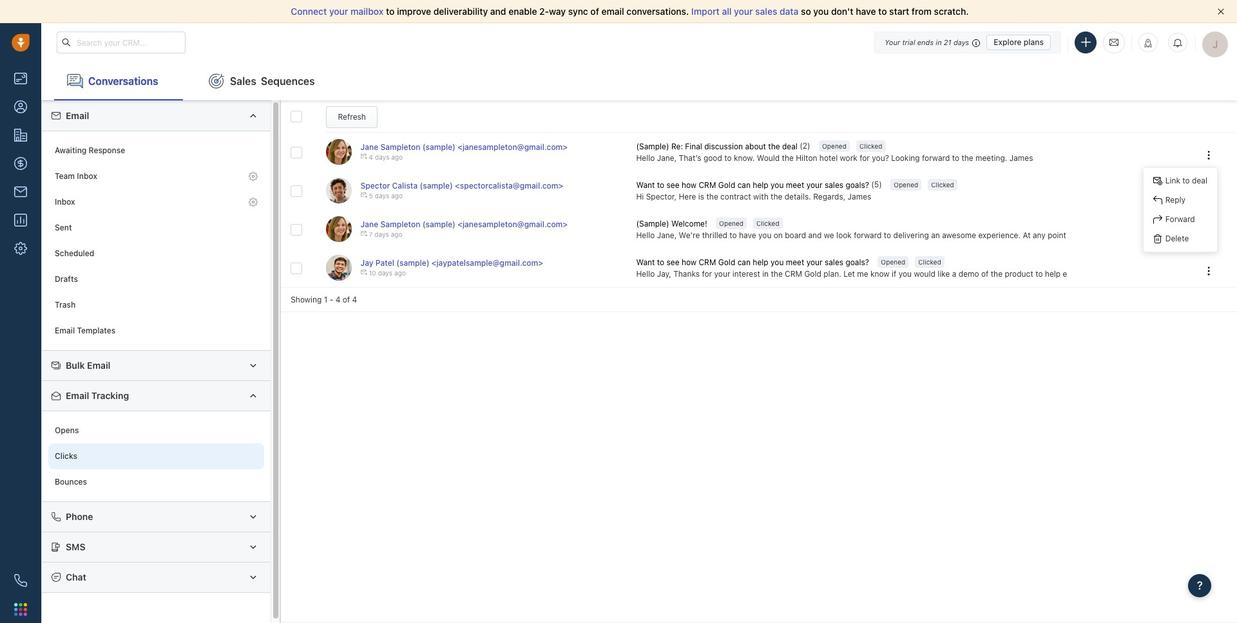 Task type: vqa. For each thing, say whether or not it's contained in the screenshot.
Refresh button
yes



Task type: describe. For each thing, give the bounding box(es) containing it.
want to see how crm gold can help you meet your sales goals? link for <jaypatelsample@gmail.com>
[[636, 257, 872, 269]]

days for 7 days ago
[[375, 231, 389, 239]]

connect your mailbox link
[[291, 6, 386, 17]]

want to see how crm gold can help you meet your sales goals? button for spector calista (sample) <spectorcalista@gmail.com>
[[636, 180, 872, 191]]

import
[[691, 6, 720, 17]]

ends
[[918, 38, 934, 46]]

email templates link
[[48, 318, 264, 344]]

jane sampleton (sample) <janesampleton@gmail.com> link for (sample) welcome!
[[361, 220, 568, 230]]

look
[[837, 230, 852, 240]]

2 horizontal spatial 4
[[369, 154, 373, 161]]

spector
[[361, 181, 390, 191]]

plan.
[[824, 269, 842, 279]]

0 horizontal spatial james
[[848, 192, 872, 201]]

email for email
[[66, 110, 89, 121]]

good
[[704, 153, 722, 163]]

drafts link
[[48, 267, 264, 293]]

email for email tracking
[[66, 391, 89, 401]]

close image
[[1218, 8, 1225, 15]]

(sample) for 7 days ago
[[423, 220, 456, 230]]

to inside want to see how crm gold can help you meet your sales goals? (5)
[[657, 181, 665, 190]]

2 vertical spatial gold
[[805, 269, 822, 279]]

details.
[[785, 192, 811, 201]]

meet for want to see how crm gold can help you meet your sales goals? (5)
[[786, 181, 805, 190]]

opens link
[[48, 418, 264, 444]]

can for want to see how crm gold can help you meet your sales goals? (5)
[[738, 181, 751, 190]]

explore plans link
[[987, 34, 1051, 50]]

ago for 10 days ago
[[394, 270, 406, 277]]

board
[[785, 230, 806, 240]]

drafts
[[55, 275, 78, 284]]

clicked up hello jay, thanks for your interest in the crm gold plan. let me know if you would like a demo of the product to help expedite your evaluation. regards, james
[[919, 259, 941, 266]]

0 horizontal spatial with
[[753, 192, 769, 201]]

you left on
[[759, 230, 772, 240]]

you left would
[[899, 269, 912, 279]]

your trial ends in 21 days
[[885, 38, 969, 46]]

help down forward at the top of the page
[[1181, 230, 1197, 240]]

showing
[[291, 295, 322, 305]]

scratch.
[[934, 6, 969, 17]]

opened up hello jane, that's good to know. would the hilton hotel work for you? looking forward to the meeting. james
[[822, 143, 847, 150]]

a
[[952, 269, 957, 279]]

we
[[824, 230, 834, 240]]

you left need
[[1146, 230, 1159, 240]]

know.
[[734, 153, 755, 163]]

the inside (sample) re: final discussion about the deal (2)
[[768, 142, 780, 152]]

1 vertical spatial regards,
[[1156, 269, 1189, 279]]

the left hilton
[[782, 153, 794, 163]]

thanks
[[674, 269, 700, 279]]

from
[[912, 6, 932, 17]]

like
[[938, 269, 950, 279]]

mailbox
[[351, 6, 384, 17]]

0 vertical spatial inbox
[[77, 172, 97, 181]]

0 vertical spatial if
[[1139, 230, 1143, 240]]

somet
[[1216, 230, 1237, 240]]

(sample) re: final discussion about the deal button
[[636, 141, 800, 153]]

you right so
[[814, 6, 829, 17]]

meet for want to see how crm gold can help you meet your sales goals?
[[786, 258, 805, 268]]

conversations
[[88, 75, 158, 87]]

of right demo
[[982, 269, 989, 279]]

0 vertical spatial regards,
[[813, 192, 846, 201]]

at
[[1023, 230, 1031, 240]]

that's
[[679, 153, 702, 163]]

experience.
[[979, 230, 1021, 240]]

data
[[780, 6, 799, 17]]

welcome!
[[671, 219, 707, 229]]

you?
[[872, 153, 889, 163]]

4 days ago
[[369, 154, 403, 161]]

help inside want to see how crm gold can help you meet your sales goals? "link"
[[753, 258, 769, 268]]

sampleton for (sample) welcome!
[[381, 220, 420, 230]]

bulk
[[66, 360, 85, 371]]

let
[[844, 269, 855, 279]]

freshworks switcher image
[[14, 604, 27, 617]]

7
[[369, 231, 373, 239]]

reply
[[1166, 196, 1186, 205]]

0 horizontal spatial inbox
[[55, 197, 75, 207]]

1 vertical spatial forward
[[854, 230, 882, 240]]

sync
[[568, 6, 588, 17]]

you inside want to see how crm gold can help you meet your sales goals? (5)
[[771, 181, 784, 190]]

goals? for want to see how crm gold can help you meet your sales goals? (5)
[[846, 181, 869, 190]]

want to see how crm gold can help you meet your sales goals? button for jay patel (sample) <jaypatelsample@gmail.com>
[[636, 257, 872, 269]]

awesome
[[942, 230, 976, 240]]

clicked up you?
[[860, 143, 883, 150]]

0 vertical spatial sales
[[755, 6, 777, 17]]

delete
[[1166, 234, 1189, 244]]

response
[[89, 146, 125, 156]]

0 vertical spatial in
[[936, 38, 942, 46]]

sales sequences
[[230, 75, 315, 87]]

days right 21
[[954, 38, 969, 46]]

<spectorcalista@gmail.com>
[[455, 181, 563, 191]]

phone
[[66, 512, 93, 523]]

contract
[[721, 192, 751, 201]]

crm for want to see how crm gold can help you meet your sales goals? (5)
[[699, 181, 716, 190]]

email for email templates
[[55, 326, 75, 336]]

(sample) for 4 days ago
[[423, 143, 456, 152]]

scheduled link
[[48, 241, 264, 267]]

ago for 5 days ago
[[391, 192, 403, 200]]

see for want to see how crm gold can help you meet your sales goals?
[[667, 258, 680, 268]]

to right link
[[1183, 176, 1190, 186]]

enable
[[509, 6, 537, 17]]

(sample) for (sample) re: final discussion about the deal (2)
[[636, 142, 669, 152]]

want for want to see how crm gold can help you meet your sales goals? (5)
[[636, 181, 655, 190]]

trash link
[[48, 293, 264, 318]]

<jaypatelsample@gmail.com>
[[432, 259, 543, 268]]

sent
[[55, 223, 72, 233]]

2 vertical spatial crm
[[785, 269, 802, 279]]

10
[[369, 270, 376, 277]]

opened up thrilled
[[719, 220, 744, 228]]

hello jay, thanks for your interest in the crm gold plan. let me know if you would like a demo of the product to help expedite your evaluation. regards, james
[[636, 269, 1215, 279]]

sms
[[66, 542, 85, 553]]

crm for want to see how crm gold can help you meet your sales goals?
[[699, 258, 716, 268]]

to left start
[[879, 6, 887, 17]]

jay patel (sample) <jaypatelsample@gmail.com>
[[361, 259, 543, 268]]

email right bulk
[[87, 360, 110, 371]]

want to see how crm gold can help you meet your sales goals?
[[636, 258, 869, 268]]

7 days ago
[[369, 231, 402, 239]]

5
[[369, 192, 373, 200]]

about
[[745, 142, 766, 152]]

opened down looking
[[894, 181, 919, 189]]

trash
[[55, 301, 76, 310]]

sent link
[[48, 215, 264, 241]]

trial,
[[1120, 230, 1137, 240]]

tracking
[[91, 391, 129, 401]]

delivering
[[894, 230, 929, 240]]

0 vertical spatial and
[[490, 6, 506, 17]]

outgoing image for jay patel (sample) <jaypatelsample@gmail.com>
[[361, 270, 367, 276]]

want to see how crm gold can help you meet your sales goals? (5)
[[636, 180, 882, 190]]

(sample) for 10 days ago
[[396, 259, 430, 268]]

sampleton for (sample) re: final discussion about the deal
[[381, 143, 420, 152]]

hello for hello jane, we're thrilled to have you on board and we look forward to delivering an awesome experience. at any point of time in this trial, if you need help with somet
[[636, 230, 655, 240]]

on
[[774, 230, 783, 240]]

improve
[[397, 6, 431, 17]]

connect
[[291, 6, 327, 17]]

to left 'delivering'
[[884, 230, 891, 240]]

(5)
[[872, 180, 882, 190]]

0 horizontal spatial in
[[763, 269, 769, 279]]

expedite
[[1063, 269, 1094, 279]]

the left product
[[991, 269, 1003, 279]]

me
[[857, 269, 868, 279]]

0 horizontal spatial if
[[892, 269, 897, 279]]

email tracking
[[66, 391, 129, 401]]

1 horizontal spatial deal
[[1192, 176, 1208, 186]]

discussion
[[705, 142, 743, 152]]

thrilled
[[702, 230, 728, 240]]

the down the "want to see how crm gold can help you meet your sales goals?"
[[771, 269, 783, 279]]



Task type: locate. For each thing, give the bounding box(es) containing it.
2 vertical spatial sales
[[825, 258, 844, 268]]

don't
[[831, 6, 854, 17]]

ago right 7
[[391, 231, 402, 239]]

hello left jay, at the top right of the page
[[636, 269, 655, 279]]

sales left the data
[[755, 6, 777, 17]]

inbox right "team"
[[77, 172, 97, 181]]

goals? for want to see how crm gold can help you meet your sales goals?
[[846, 258, 869, 268]]

2 vertical spatial in
[[763, 269, 769, 279]]

1 vertical spatial jane,
[[657, 230, 677, 240]]

1 how from the top
[[682, 181, 697, 190]]

explore
[[994, 37, 1022, 47]]

(2)
[[800, 141, 811, 151]]

jane for (sample) re: final discussion about the deal
[[361, 143, 378, 152]]

can up contract
[[738, 181, 751, 190]]

outgoing image
[[361, 192, 367, 199], [361, 270, 367, 276]]

forward right look
[[854, 230, 882, 240]]

hello
[[636, 153, 655, 163], [636, 230, 655, 240], [636, 269, 655, 279]]

inbox
[[77, 172, 97, 181], [55, 197, 75, 207]]

1 vertical spatial deal
[[1192, 176, 1208, 186]]

1 horizontal spatial james
[[1010, 153, 1033, 163]]

outgoing image for (sample) welcome!
[[361, 231, 367, 237]]

clicked up the "hello jane, we're thrilled to have you on board and we look forward to delivering an awesome experience. at any point of time in this trial, if you need help with somet"
[[931, 181, 954, 189]]

(sample) re: final discussion about the deal (2)
[[636, 141, 811, 152]]

0 vertical spatial see
[[667, 181, 680, 190]]

2 want to see how crm gold can help you meet your sales goals? link from the top
[[636, 257, 872, 269]]

days up spector
[[375, 154, 390, 161]]

1 outgoing image from the top
[[361, 154, 367, 160]]

sales
[[230, 75, 256, 87]]

evaluation.
[[1115, 269, 1154, 279]]

how inside want to see how crm gold can help you meet your sales goals? (5)
[[682, 181, 697, 190]]

conversations link
[[54, 62, 183, 101]]

point
[[1048, 230, 1067, 240]]

<janesampleton@gmail.com> for (sample) welcome!
[[458, 220, 568, 230]]

can up interest
[[738, 258, 751, 268]]

1 vertical spatial (sample)
[[636, 219, 669, 229]]

(sample) welcome!
[[636, 219, 707, 229]]

for left you?
[[860, 153, 870, 163]]

to right thrilled
[[730, 230, 737, 240]]

clicks link
[[48, 444, 264, 470]]

1 horizontal spatial 4
[[352, 295, 357, 305]]

want down (sample) welcome!
[[636, 258, 655, 268]]

james down (5)
[[848, 192, 872, 201]]

2 can from the top
[[738, 258, 751, 268]]

to inside "link"
[[657, 258, 665, 268]]

crm up is
[[699, 181, 716, 190]]

1 vertical spatial with
[[1199, 230, 1214, 240]]

help up interest
[[753, 258, 769, 268]]

(sample) inside (sample) re: final discussion about the deal (2)
[[636, 142, 669, 152]]

0 horizontal spatial for
[[702, 269, 712, 279]]

(sample) for (sample) welcome!
[[636, 219, 669, 229]]

email down bulk
[[66, 391, 89, 401]]

can inside "link"
[[738, 258, 751, 268]]

want to see how crm gold can help you meet your sales goals? button up interest
[[636, 257, 872, 269]]

goals?
[[846, 181, 869, 190], [846, 258, 869, 268]]

see for want to see how crm gold can help you meet your sales goals? (5)
[[667, 181, 680, 190]]

1
[[324, 295, 328, 305]]

see inside want to see how crm gold can help you meet your sales goals? (5)
[[667, 181, 680, 190]]

1 hello from the top
[[636, 153, 655, 163]]

3 hello from the top
[[636, 269, 655, 279]]

1 vertical spatial <janesampleton@gmail.com>
[[458, 220, 568, 230]]

to right mailbox
[[386, 6, 395, 17]]

jane sampleton (sample) <janesampleton@gmail.com> for (sample) re: final discussion about the deal
[[361, 143, 568, 152]]

in
[[936, 38, 942, 46], [1096, 230, 1103, 240], [763, 269, 769, 279]]

1 vertical spatial meet
[[786, 258, 805, 268]]

send email image
[[1110, 37, 1119, 48]]

any
[[1033, 230, 1046, 240]]

goals? inside want to see how crm gold can help you meet your sales goals? (5)
[[846, 181, 869, 190]]

if right trial,
[[1139, 230, 1143, 240]]

refresh
[[338, 112, 366, 122]]

1 want to see how crm gold can help you meet your sales goals? link from the top
[[636, 180, 872, 191]]

help inside want to see how crm gold can help you meet your sales goals? (5)
[[753, 181, 769, 190]]

1 vertical spatial gold
[[718, 258, 736, 268]]

sales inside want to see how crm gold can help you meet your sales goals? (5)
[[825, 181, 844, 190]]

hello down (sample) welcome!
[[636, 230, 655, 240]]

0 vertical spatial with
[[753, 192, 769, 201]]

clicked up on
[[757, 220, 780, 228]]

hilton
[[796, 153, 818, 163]]

1 vertical spatial hello
[[636, 230, 655, 240]]

goals? inside "link"
[[846, 258, 869, 268]]

1 jane from the top
[[361, 143, 378, 152]]

is
[[699, 192, 704, 201]]

in left this
[[1096, 230, 1103, 240]]

sales
[[755, 6, 777, 17], [825, 181, 844, 190], [825, 258, 844, 268]]

(sample) down spector, on the right
[[636, 219, 669, 229]]

outgoing image left 5
[[361, 192, 367, 199]]

want to see how crm gold can help you meet your sales goals? link
[[636, 180, 872, 191], [636, 257, 872, 269]]

days for 5 days ago
[[375, 192, 389, 200]]

0 vertical spatial gold
[[718, 181, 736, 190]]

0 horizontal spatial deal
[[782, 142, 798, 152]]

(sample) inside button
[[636, 219, 669, 229]]

chat
[[66, 572, 86, 583]]

jane sampleton (sample) <janesampleton@gmail.com> link up spector calista (sample) <spectorcalista@gmail.com> link
[[361, 143, 568, 152]]

gold inside "link"
[[718, 258, 736, 268]]

1 goals? from the top
[[846, 181, 869, 190]]

1 horizontal spatial in
[[936, 38, 942, 46]]

gold for want to see how crm gold can help you meet your sales goals? (5)
[[718, 181, 736, 190]]

crm down board
[[785, 269, 802, 279]]

can inside want to see how crm gold can help you meet your sales goals? (5)
[[738, 181, 751, 190]]

your
[[885, 38, 900, 46]]

jane, for that's
[[657, 153, 677, 163]]

want up hi
[[636, 181, 655, 190]]

ago for 7 days ago
[[391, 231, 402, 239]]

0 vertical spatial hello
[[636, 153, 655, 163]]

1 vertical spatial want to see how crm gold can help you meet your sales goals? button
[[636, 257, 872, 269]]

with left somet
[[1199, 230, 1214, 240]]

the right is
[[707, 192, 718, 201]]

the down want to see how crm gold can help you meet your sales goals? (5) in the right top of the page
[[771, 192, 783, 201]]

sequences
[[261, 75, 315, 87]]

1 horizontal spatial for
[[860, 153, 870, 163]]

2 jane sampleton (sample) <janesampleton@gmail.com> from the top
[[361, 220, 568, 230]]

0 vertical spatial want
[[636, 181, 655, 190]]

you down on
[[771, 258, 784, 268]]

how inside "link"
[[682, 258, 697, 268]]

how
[[682, 181, 697, 190], [682, 258, 697, 268]]

0 horizontal spatial and
[[490, 6, 506, 17]]

(sample) up 10 days ago
[[396, 259, 430, 268]]

0 horizontal spatial forward
[[854, 230, 882, 240]]

sampleton up 4 days ago
[[381, 143, 420, 152]]

1 sampleton from the top
[[381, 143, 420, 152]]

if right know
[[892, 269, 897, 279]]

jane up 4 days ago
[[361, 143, 378, 152]]

email templates
[[55, 326, 115, 336]]

days for 10 days ago
[[378, 270, 393, 277]]

0 vertical spatial have
[[856, 6, 876, 17]]

sampleton up 7 days ago
[[381, 220, 420, 230]]

can for want to see how crm gold can help you meet your sales goals?
[[738, 258, 751, 268]]

to up jay, at the top right of the page
[[657, 258, 665, 268]]

see up spector, on the right
[[667, 181, 680, 190]]

you
[[814, 6, 829, 17], [771, 181, 784, 190], [759, 230, 772, 240], [1146, 230, 1159, 240], [771, 258, 784, 268], [899, 269, 912, 279]]

1 vertical spatial if
[[892, 269, 897, 279]]

crm inside "link"
[[699, 258, 716, 268]]

days down patel
[[378, 270, 393, 277]]

regards, down delete on the right top of page
[[1156, 269, 1189, 279]]

gold up contract
[[718, 181, 736, 190]]

(sample) re: final discussion about the deal link
[[636, 141, 800, 153]]

1 vertical spatial crm
[[699, 258, 716, 268]]

days right 5
[[375, 192, 389, 200]]

0 horizontal spatial 4
[[336, 295, 341, 305]]

1 see from the top
[[667, 181, 680, 190]]

bounces link
[[48, 470, 264, 496]]

inbox link
[[48, 189, 264, 215]]

1 vertical spatial sampleton
[[381, 220, 420, 230]]

to down discussion at the right of page
[[725, 153, 732, 163]]

with down want to see how crm gold can help you meet your sales goals? (5) in the right top of the page
[[753, 192, 769, 201]]

hello up hi
[[636, 153, 655, 163]]

link
[[1166, 176, 1181, 186]]

of right sync
[[591, 6, 599, 17]]

looking
[[891, 153, 920, 163]]

1 jane sampleton (sample) <janesampleton@gmail.com> from the top
[[361, 143, 568, 152]]

2 (sample) from the top
[[636, 219, 669, 229]]

1 vertical spatial outgoing image
[[361, 231, 367, 237]]

for
[[860, 153, 870, 163], [702, 269, 712, 279]]

with
[[753, 192, 769, 201], [1199, 230, 1214, 240]]

0 vertical spatial want to see how crm gold can help you meet your sales goals? button
[[636, 180, 872, 191]]

0 vertical spatial jane sampleton (sample) <janesampleton@gmail.com>
[[361, 143, 568, 152]]

days right 7
[[375, 231, 389, 239]]

1 vertical spatial for
[[702, 269, 712, 279]]

jay,
[[657, 269, 671, 279]]

hello for hello jay, thanks for your interest in the crm gold plan. let me know if you would like a demo of the product to help expedite your evaluation. regards, james
[[636, 269, 655, 279]]

1 vertical spatial sales
[[825, 181, 844, 190]]

jay patel (sample) <jaypatelsample@gmail.com> link
[[361, 259, 543, 268]]

gold up interest
[[718, 258, 736, 268]]

(sample) for 5 days ago
[[420, 181, 453, 191]]

0 vertical spatial outgoing image
[[361, 192, 367, 199]]

2 jane from the top
[[361, 220, 378, 230]]

jane sampleton (sample) <janesampleton@gmail.com> down the spector calista (sample) <spectorcalista@gmail.com>
[[361, 220, 568, 230]]

jane sampleton (sample) <janesampleton@gmail.com> for (sample) welcome!
[[361, 220, 568, 230]]

outgoing image for spector calista (sample) <spectorcalista@gmail.com>
[[361, 192, 367, 199]]

0 vertical spatial crm
[[699, 181, 716, 190]]

outgoing image
[[361, 154, 367, 160], [361, 231, 367, 237]]

<janesampleton@gmail.com>
[[458, 143, 568, 152], [458, 220, 568, 230]]

the up would
[[768, 142, 780, 152]]

2 horizontal spatial james
[[1191, 269, 1215, 279]]

demo
[[959, 269, 979, 279]]

1 vertical spatial jane
[[361, 220, 378, 230]]

0 vertical spatial deal
[[782, 142, 798, 152]]

want to see how crm gold can help you meet your sales goals? link for <spectorcalista@gmail.com>
[[636, 180, 872, 191]]

0 horizontal spatial have
[[739, 230, 756, 240]]

opened up know
[[881, 259, 906, 266]]

2 outgoing image from the top
[[361, 231, 367, 237]]

ago down the calista
[[391, 192, 403, 200]]

deal inside (sample) re: final discussion about the deal (2)
[[782, 142, 798, 152]]

2 hello from the top
[[636, 230, 655, 240]]

jane, for we're
[[657, 230, 677, 240]]

want to see how crm gold can help you meet your sales goals? button up hi spector, here is the contract with the details. regards, james
[[636, 180, 872, 191]]

clicks
[[55, 452, 77, 462]]

0 vertical spatial want to see how crm gold can help you meet your sales goals? link
[[636, 180, 872, 191]]

-
[[330, 295, 333, 305]]

help up hi spector, here is the contract with the details. regards, james
[[753, 181, 769, 190]]

<janesampleton@gmail.com> up <spectorcalista@gmail.com>
[[458, 143, 568, 152]]

1 vertical spatial inbox
[[55, 197, 75, 207]]

bulk email
[[66, 360, 110, 371]]

days for 4 days ago
[[375, 154, 390, 161]]

outgoing image for (sample) re: final discussion about the deal
[[361, 154, 367, 160]]

gold inside want to see how crm gold can help you meet your sales goals? (5)
[[718, 181, 736, 190]]

ago right 10
[[394, 270, 406, 277]]

1 horizontal spatial regards,
[[1156, 269, 1189, 279]]

spector calista (sample) <spectorcalista@gmail.com>
[[361, 181, 563, 191]]

0 vertical spatial <janesampleton@gmail.com>
[[458, 143, 568, 152]]

2 meet from the top
[[786, 258, 805, 268]]

0 vertical spatial goals?
[[846, 181, 869, 190]]

your inside "link"
[[807, 258, 823, 268]]

2 sampleton from the top
[[381, 220, 420, 230]]

jane,
[[657, 153, 677, 163], [657, 230, 677, 240]]

hello jane, that's good to know. would the hilton hotel work for you? looking forward to the meeting. james
[[636, 153, 1033, 163]]

0 vertical spatial outgoing image
[[361, 154, 367, 160]]

2 goals? from the top
[[846, 258, 869, 268]]

2 how from the top
[[682, 258, 697, 268]]

work
[[840, 153, 858, 163]]

your inside want to see how crm gold can help you meet your sales goals? (5)
[[807, 181, 823, 190]]

scheduled
[[55, 249, 94, 259]]

21
[[944, 38, 952, 46]]

james right meeting.
[[1010, 153, 1033, 163]]

outgoing image left 7
[[361, 231, 367, 237]]

jane sampleton (sample) <janesampleton@gmail.com> link for (sample) re: final discussion about the deal
[[361, 143, 568, 152]]

sales for want to see how crm gold can help you meet your sales goals?
[[825, 258, 844, 268]]

gold for want to see how crm gold can help you meet your sales goals?
[[718, 258, 736, 268]]

final
[[685, 142, 702, 152]]

conversations.
[[627, 6, 689, 17]]

1 vertical spatial can
[[738, 258, 751, 268]]

here
[[679, 192, 696, 201]]

ago
[[391, 154, 403, 161], [391, 192, 403, 200], [391, 231, 402, 239], [394, 270, 406, 277]]

0 vertical spatial for
[[860, 153, 870, 163]]

0 vertical spatial meet
[[786, 181, 805, 190]]

meet inside want to see how crm gold can help you meet your sales goals? (5)
[[786, 181, 805, 190]]

this
[[1105, 230, 1118, 240]]

1 want from the top
[[636, 181, 655, 190]]

0 vertical spatial forward
[[922, 153, 950, 163]]

phone image
[[14, 575, 27, 588]]

how up "thanks"
[[682, 258, 697, 268]]

(sample)
[[423, 143, 456, 152], [420, 181, 453, 191], [423, 220, 456, 230], [396, 259, 430, 268]]

1 horizontal spatial if
[[1139, 230, 1143, 240]]

1 horizontal spatial inbox
[[77, 172, 97, 181]]

1 vertical spatial jane sampleton (sample) <janesampleton@gmail.com> link
[[361, 220, 568, 230]]

2 jane, from the top
[[657, 230, 677, 240]]

10 days ago
[[369, 270, 406, 277]]

2 vertical spatial james
[[1191, 269, 1215, 279]]

deliverability
[[434, 6, 488, 17]]

inbox down "team"
[[55, 197, 75, 207]]

crm inside want to see how crm gold can help you meet your sales goals? (5)
[[699, 181, 716, 190]]

1 vertical spatial how
[[682, 258, 697, 268]]

opens
[[55, 426, 79, 436]]

(sample) left "re:"
[[636, 142, 669, 152]]

you up hi spector, here is the contract with the details. regards, james
[[771, 181, 784, 190]]

refresh button
[[326, 106, 378, 128]]

sales up the plan.
[[825, 258, 844, 268]]

1 vertical spatial jane sampleton (sample) <janesampleton@gmail.com>
[[361, 220, 568, 230]]

2 want to see how crm gold can help you meet your sales goals? button from the top
[[636, 257, 872, 269]]

(sample) right the calista
[[420, 181, 453, 191]]

0 vertical spatial how
[[682, 181, 697, 190]]

goals? left (5)
[[846, 181, 869, 190]]

to up spector, on the right
[[657, 181, 665, 190]]

want inside want to see how crm gold can help you meet your sales goals? (5)
[[636, 181, 655, 190]]

0 vertical spatial jane sampleton (sample) <janesampleton@gmail.com> link
[[361, 143, 568, 152]]

james
[[1010, 153, 1033, 163], [848, 192, 872, 201], [1191, 269, 1215, 279]]

tab list containing conversations
[[41, 62, 1237, 101]]

jane, down (sample) welcome!
[[657, 230, 677, 240]]

help left expedite
[[1045, 269, 1061, 279]]

how for want to see how crm gold can help you meet your sales goals? (5)
[[682, 181, 697, 190]]

how for want to see how crm gold can help you meet your sales goals?
[[682, 258, 697, 268]]

1 outgoing image from the top
[[361, 192, 367, 199]]

start
[[890, 6, 910, 17]]

link to deal
[[1166, 176, 1208, 186]]

1 vertical spatial have
[[739, 230, 756, 240]]

and left we
[[808, 230, 822, 240]]

see inside "link"
[[667, 258, 680, 268]]

meet inside "link"
[[786, 258, 805, 268]]

the left meeting.
[[962, 153, 974, 163]]

team inbox
[[55, 172, 97, 181]]

what's new image
[[1144, 39, 1153, 48]]

jane for (sample) welcome!
[[361, 220, 378, 230]]

0 vertical spatial (sample)
[[636, 142, 669, 152]]

1 vertical spatial want
[[636, 258, 655, 268]]

0 vertical spatial james
[[1010, 153, 1033, 163]]

templates
[[77, 326, 115, 336]]

opened
[[822, 143, 847, 150], [894, 181, 919, 189], [719, 220, 744, 228], [881, 259, 906, 266]]

1 horizontal spatial and
[[808, 230, 822, 240]]

(sample) welcome! link
[[636, 219, 710, 230]]

outgoing image left 10
[[361, 270, 367, 276]]

jane up 7
[[361, 220, 378, 230]]

1 meet from the top
[[786, 181, 805, 190]]

want
[[636, 181, 655, 190], [636, 258, 655, 268]]

1 vertical spatial in
[[1096, 230, 1103, 240]]

1 horizontal spatial forward
[[922, 153, 950, 163]]

see up jay, at the top right of the page
[[667, 258, 680, 268]]

meet
[[786, 181, 805, 190], [786, 258, 805, 268]]

1 jane sampleton (sample) <janesampleton@gmail.com> link from the top
[[361, 143, 568, 152]]

goals? up me
[[846, 258, 869, 268]]

product
[[1005, 269, 1034, 279]]

team
[[55, 172, 75, 181]]

1 vertical spatial and
[[808, 230, 822, 240]]

sales down hello jane, that's good to know. would the hilton hotel work for you? looking forward to the meeting. james
[[825, 181, 844, 190]]

forward right looking
[[922, 153, 950, 163]]

0 vertical spatial sampleton
[[381, 143, 420, 152]]

0 vertical spatial jane
[[361, 143, 378, 152]]

have right 'don't' at right top
[[856, 6, 876, 17]]

1 vertical spatial outgoing image
[[361, 270, 367, 276]]

<janesampleton@gmail.com> for (sample) re: final discussion about the deal
[[458, 143, 568, 152]]

0 horizontal spatial regards,
[[813, 192, 846, 201]]

ago up the calista
[[391, 154, 403, 161]]

sales for want to see how crm gold can help you meet your sales goals? (5)
[[825, 181, 844, 190]]

0 vertical spatial can
[[738, 181, 751, 190]]

want inside "link"
[[636, 258, 655, 268]]

you inside "link"
[[771, 258, 784, 268]]

0 vertical spatial jane,
[[657, 153, 677, 163]]

phone element
[[8, 568, 34, 594]]

1 (sample) from the top
[[636, 142, 669, 152]]

2 see from the top
[[667, 258, 680, 268]]

1 vertical spatial james
[[848, 192, 872, 201]]

(sample) up the spector calista (sample) <spectorcalista@gmail.com>
[[423, 143, 456, 152]]

import all your sales data link
[[691, 6, 801, 17]]

to right product
[[1036, 269, 1043, 279]]

would
[[914, 269, 936, 279]]

of left time
[[1069, 230, 1076, 240]]

1 <janesampleton@gmail.com> from the top
[[458, 143, 568, 152]]

in left 21
[[936, 38, 942, 46]]

how up "here" at the top of page
[[682, 181, 697, 190]]

sales inside "link"
[[825, 258, 844, 268]]

1 vertical spatial see
[[667, 258, 680, 268]]

1 vertical spatial goals?
[[846, 258, 869, 268]]

2 want from the top
[[636, 258, 655, 268]]

regards,
[[813, 192, 846, 201], [1156, 269, 1189, 279]]

showing 1 - 4 of 4
[[291, 295, 357, 305]]

(sample) welcome! button
[[636, 219, 710, 230]]

1 horizontal spatial have
[[856, 6, 876, 17]]

Search your CRM... text field
[[57, 32, 186, 53]]

an
[[931, 230, 940, 240]]

1 can from the top
[[738, 181, 751, 190]]

2 jane sampleton (sample) <janesampleton@gmail.com> link from the top
[[361, 220, 568, 230]]

want for want to see how crm gold can help you meet your sales goals?
[[636, 258, 655, 268]]

jane sampleton (sample) <janesampleton@gmail.com> link
[[361, 143, 568, 152], [361, 220, 568, 230]]

jay
[[361, 259, 374, 268]]

2 outgoing image from the top
[[361, 270, 367, 276]]

1 jane, from the top
[[657, 153, 677, 163]]

way
[[549, 6, 566, 17]]

2 vertical spatial hello
[[636, 269, 655, 279]]

regards, right details.
[[813, 192, 846, 201]]

1 want to see how crm gold can help you meet your sales goals? button from the top
[[636, 180, 872, 191]]

1 horizontal spatial with
[[1199, 230, 1214, 240]]

to left meeting.
[[952, 153, 960, 163]]

tab list
[[41, 62, 1237, 101]]

ago for 4 days ago
[[391, 154, 403, 161]]

calista
[[392, 181, 418, 191]]

of right -
[[343, 295, 350, 305]]

hello for hello jane, that's good to know. would the hilton hotel work for you? looking forward to the meeting. james
[[636, 153, 655, 163]]

need
[[1161, 230, 1179, 240]]

2 horizontal spatial in
[[1096, 230, 1103, 240]]

2 <janesampleton@gmail.com> from the top
[[458, 220, 568, 230]]

hi
[[636, 192, 644, 201]]

4
[[369, 154, 373, 161], [336, 295, 341, 305], [352, 295, 357, 305]]

see
[[667, 181, 680, 190], [667, 258, 680, 268]]

(sample) up the jay patel (sample) <jaypatelsample@gmail.com> 'link'
[[423, 220, 456, 230]]

1 vertical spatial want to see how crm gold can help you meet your sales goals? link
[[636, 257, 872, 269]]



